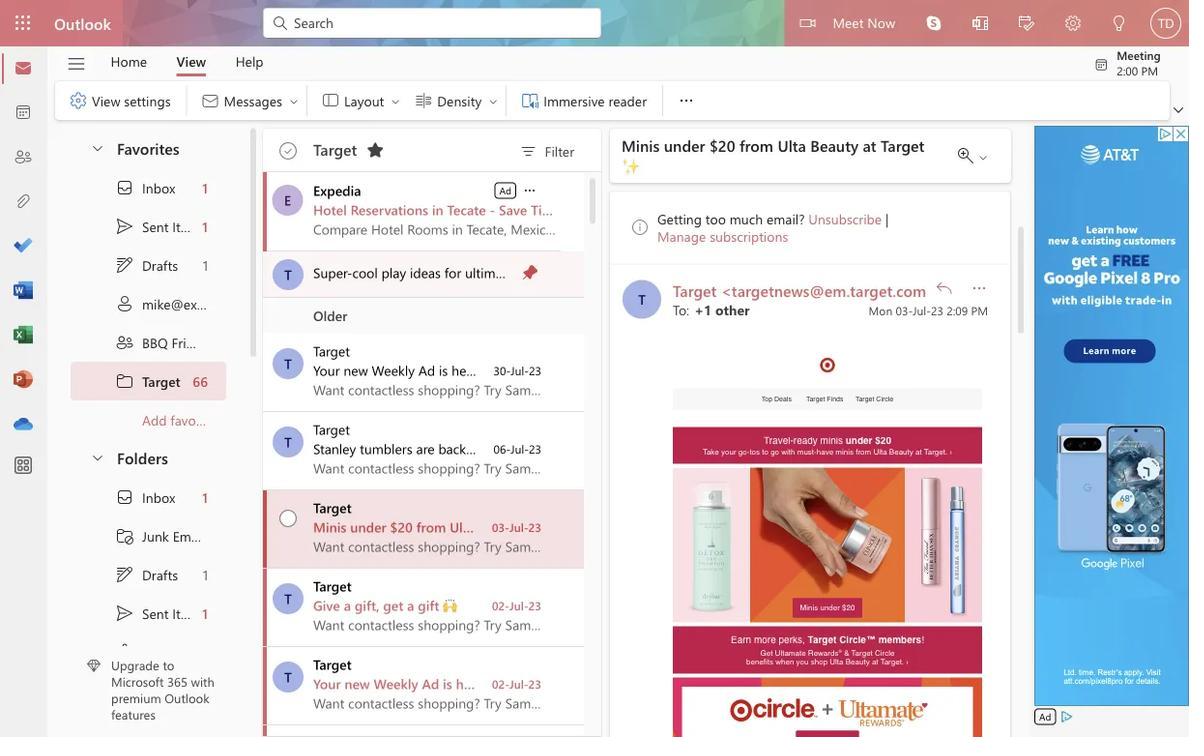 Task type: locate. For each thing, give the bounding box(es) containing it.
is inside the target your new weekly ad is here. 02-jul-23
[[443, 675, 452, 693]]

0 horizontal spatial  button
[[667, 81, 706, 120]]

0 vertical spatial  tree item
[[71, 207, 226, 246]]

jul- left 2:09
[[913, 302, 931, 318]]

2  tree item from the top
[[71, 555, 226, 594]]

tab list containing home
[[96, 46, 279, 76]]

get
[[383, 596, 404, 614]]

0 vertical spatial 
[[677, 91, 696, 110]]

from
[[740, 134, 774, 155], [856, 447, 872, 456], [417, 518, 446, 536]]


[[115, 294, 134, 313]]

mail image
[[14, 59, 33, 78]]

target image inside t option
[[273, 348, 304, 379]]

1 vertical spatial here.
[[456, 675, 487, 693]]

target.
[[924, 447, 948, 456], [881, 657, 904, 666]]

 button left the 'folders'
[[80, 439, 113, 475]]

1 horizontal spatial ✨
[[622, 155, 637, 176]]

for
[[445, 264, 462, 281]]

 drafts up "" tree item
[[115, 255, 178, 275]]

 left the 
[[288, 95, 300, 107]]

tab list
[[96, 46, 279, 76]]

 button
[[80, 130, 113, 165], [80, 439, 113, 475]]

hotel
[[313, 201, 347, 219]]

save
[[499, 201, 527, 219]]

1 vertical spatial to
[[163, 657, 174, 674]]

beauty inside the travel-ready minis under $20 take your go-tos to go with must-have minis from ulta beauty at target. ›
[[890, 447, 914, 456]]

target right 
[[142, 372, 181, 390]]

0 vertical spatial 
[[115, 217, 134, 236]]

super-
[[313, 264, 353, 281]]

1 vertical spatial  tree item
[[71, 478, 226, 516]]

1  from the top
[[115, 217, 134, 236]]

to:
[[673, 300, 690, 318]]

1 sent from the top
[[142, 217, 169, 235]]

weekly inside the target your new weekly ad is here. 02-jul-23
[[374, 675, 418, 693]]

items up  mike@example.com
[[172, 217, 205, 235]]

 button
[[1050, 0, 1097, 49]]

 button right "reader" on the top
[[667, 81, 706, 120]]

0 vertical spatial target.
[[924, 447, 948, 456]]

 up 
[[115, 255, 134, 275]]

circle down members on the bottom right of the page
[[875, 648, 895, 657]]

target image left stanley
[[273, 427, 304, 457]]

 sent items 1 up the deleted
[[115, 604, 208, 623]]

1  inbox from the top
[[115, 178, 175, 197]]

1 vertical spatial minis under $20 from ulta beauty at target ✨
[[313, 518, 596, 536]]

1 vertical spatial minis
[[313, 518, 347, 536]]

+1
[[695, 300, 712, 318]]

target image left "to:"
[[623, 280, 662, 318]]

 inside the favorites tree item
[[90, 140, 105, 155]]

new
[[344, 361, 368, 379], [345, 675, 370, 693]]

02-jul-23
[[492, 598, 542, 613]]

under
[[664, 134, 706, 155], [846, 434, 873, 445], [350, 518, 387, 536], [821, 603, 840, 612]]

is down 🙌
[[443, 675, 452, 693]]

to do image
[[14, 237, 33, 256]]

sent inside favorites tree
[[142, 217, 169, 235]]

0 horizontal spatial target.
[[881, 657, 904, 666]]

2 vertical spatial 
[[970, 278, 989, 297]]

 immersive reader
[[521, 91, 647, 110]]

23 for minis under $20 from ulta beauty at target ✨
[[529, 519, 542, 535]]

members
[[879, 633, 922, 644]]

circle™
[[840, 633, 876, 644]]

target down 06-jul-23
[[540, 518, 579, 536]]

t left super-
[[284, 266, 292, 283]]

inbox
[[142, 179, 175, 197], [142, 488, 175, 506]]

23 down 06-jul-23
[[529, 519, 542, 535]]

2  from the top
[[280, 510, 297, 527]]

 up 
[[115, 217, 134, 236]]

 inbox for 
[[115, 178, 175, 197]]

0 horizontal spatial minis under $20 from ulta beauty at target ✨
[[313, 518, 596, 536]]

 for 
[[115, 178, 134, 197]]

view right 
[[92, 91, 120, 109]]

your up select a conversation checkbox
[[313, 675, 341, 693]]

 inbox inside tree
[[115, 487, 175, 507]]

06-jul-23
[[494, 441, 542, 457]]

0 vertical spatial items
[[172, 217, 205, 235]]

drafts for 
[[142, 256, 178, 274]]

1 horizontal spatial to
[[762, 447, 769, 456]]

ad down the gift
[[422, 675, 439, 693]]

 tree item for 
[[71, 168, 226, 207]]

6 1 from the top
[[203, 604, 208, 622]]

›
[[950, 447, 953, 456], [907, 657, 909, 666]]

you
[[797, 657, 809, 666]]

tree
[[71, 478, 226, 737]]

1 vertical spatial drafts
[[142, 566, 178, 583]]

items up  deleted items
[[172, 604, 205, 622]]

favorites tree
[[71, 122, 263, 439]]

1 vertical spatial  sent items 1
[[115, 604, 208, 623]]

jul- right 🚨
[[511, 441, 529, 457]]

premium
[[111, 689, 161, 706]]

🙌
[[443, 596, 457, 614]]

0 vertical spatial ›
[[950, 447, 953, 456]]

here. down 🙌
[[456, 675, 487, 693]]

target left 
[[313, 139, 357, 159]]

1 vertical spatial inbox
[[142, 488, 175, 506]]

t for t option for stanley tumblers are back 🚨
[[284, 433, 292, 451]]

favorite
[[171, 411, 216, 429]]

23 down 03-jul-23 in the left bottom of the page
[[529, 598, 542, 613]]

0 vertical spatial  tree item
[[71, 168, 226, 207]]

2 vertical spatial minis
[[800, 603, 818, 612]]

features
[[111, 706, 156, 723]]

left-rail-appbar navigation
[[4, 46, 43, 447]]

outlook up  button
[[54, 13, 111, 33]]

1 horizontal spatial view
[[177, 52, 206, 70]]

2 vertical spatial items
[[192, 643, 225, 661]]

jul- inside the target your new weekly ad is here. 02-jul-23
[[510, 676, 529, 692]]

from up the gift
[[417, 518, 446, 536]]

 button for folders
[[80, 439, 113, 475]]

1 vertical spatial target.
[[881, 657, 904, 666]]

1 vertical spatial pm
[[972, 302, 988, 318]]

t right 66
[[284, 354, 292, 372]]

1 vertical spatial is
[[443, 675, 452, 693]]

1 vertical spatial ✨
[[582, 518, 596, 536]]

 for 
[[115, 487, 134, 507]]

a left gift,
[[344, 596, 351, 614]]

03- inside the message list list box
[[492, 519, 510, 535]]

<targetnews@em.target.com>
[[721, 280, 938, 300]]

2  button from the top
[[80, 439, 113, 475]]

1 vertical spatial 
[[115, 604, 134, 623]]

time,
[[531, 201, 565, 219]]

it
[[604, 201, 612, 219]]

target inside  target
[[142, 372, 181, 390]]

target image inside email message element
[[623, 280, 662, 318]]

 button inside the favorites tree item
[[80, 130, 113, 165]]

with right the 365
[[191, 673, 215, 690]]

ulta inside the message list list box
[[450, 518, 475, 536]]

1 horizontal spatial  button
[[964, 272, 995, 303]]

2 horizontal spatial 
[[970, 278, 989, 297]]

here. inside the target your new weekly ad is here. 02-jul-23
[[456, 675, 487, 693]]

none text field inside email message element
[[673, 300, 856, 318]]

email message element
[[610, 191, 1011, 737]]

03-
[[896, 302, 913, 318], [492, 519, 510, 535]]

weekly down get
[[374, 675, 418, 693]]

 inside  
[[978, 151, 989, 163]]


[[973, 15, 988, 31]]

target image
[[273, 259, 304, 290], [623, 280, 662, 318], [273, 348, 304, 379]]

0 horizontal spatial ›
[[907, 657, 909, 666]]

 button
[[1097, 0, 1143, 49]]

target image right 66
[[273, 348, 304, 379]]

travel-ready minis under $20 take your go-tos to go with must-have minis from ulta beauty at target. ›
[[703, 434, 953, 456]]

ad
[[500, 184, 512, 197], [419, 361, 435, 379], [422, 675, 439, 693], [1040, 710, 1052, 723]]

1 vertical spatial 
[[280, 510, 297, 527]]

select a conversation checkbox for give a gift, get a gift 🙌
[[267, 569, 313, 614]]

 tree item
[[71, 168, 226, 207], [71, 478, 226, 516]]

1 horizontal spatial 03-
[[896, 302, 913, 318]]

 up 
[[115, 487, 134, 507]]

under inside the travel-ready minis under $20 take your go-tos to go with must-have minis from ulta beauty at target. ›
[[846, 434, 873, 445]]

inbox up the  junk email
[[142, 488, 175, 506]]

with inside "upgrade to microsoft 365 with premium outlook features"
[[191, 673, 215, 690]]

drafts inside favorites tree
[[142, 256, 178, 274]]

at right the have
[[916, 447, 922, 456]]

$20 down stanley tumblers are back 🚨
[[390, 518, 413, 536]]

2 your from the top
[[313, 675, 341, 693]]

at down circle™
[[872, 657, 879, 666]]

1  button from the top
[[80, 130, 113, 165]]

0 vertical spatial sent
[[142, 217, 169, 235]]

 tree item
[[71, 207, 226, 246], [71, 594, 226, 633]]

Select a conversation checkbox
[[267, 334, 313, 379], [267, 412, 313, 457]]

2 a from the left
[[407, 596, 414, 614]]

jul- for minis under $20 from ulta beauty at target ✨
[[510, 519, 529, 535]]

jul- right 🙌
[[510, 598, 529, 613]]


[[115, 333, 134, 352]]

0 vertical spatial  inbox
[[115, 178, 175, 197]]

1 inbox from the top
[[142, 179, 175, 197]]

1 vertical spatial ›
[[907, 657, 909, 666]]

 bbq friends
[[115, 333, 215, 352]]

 left 
[[390, 95, 402, 107]]

2 vertical spatial from
[[417, 518, 446, 536]]

 getting too much email? unsubscribe | manage subscriptions
[[631, 209, 889, 245]]


[[1019, 15, 1035, 31]]

select a conversation checkbox up  checkbox in the bottom of the page
[[267, 412, 313, 457]]

minis up perks,
[[800, 603, 818, 612]]

1 vertical spatial with
[[191, 673, 215, 690]]

0 vertical spatial from
[[740, 134, 774, 155]]

 drafts inside favorites tree
[[115, 255, 178, 275]]

0 horizontal spatial ✨
[[582, 518, 596, 536]]

tos
[[750, 447, 760, 456]]

 inside checkbox
[[280, 510, 297, 527]]

2  from the top
[[115, 487, 134, 507]]

immersive
[[544, 91, 605, 109]]

0 vertical spatial ✨
[[622, 155, 637, 176]]

 for 
[[115, 565, 134, 584]]

 inside favorites tree
[[115, 255, 134, 275]]

 tree item down favorites
[[71, 168, 226, 207]]

0 horizontal spatial minis
[[313, 518, 347, 536]]

®
[[839, 648, 842, 654]]

select a conversation checkbox for stanley tumblers are back 🚨
[[267, 412, 313, 457]]

target image up top deals target finds target circle
[[820, 356, 836, 373]]

drafts up "" tree item
[[142, 256, 178, 274]]

 drafts for 
[[115, 565, 178, 584]]

 inside favorites tree
[[115, 217, 134, 236]]

🚨
[[470, 440, 484, 457]]

 right "reader" on the top
[[677, 91, 696, 110]]

help
[[236, 52, 264, 70]]

1 vertical spatial select a conversation checkbox
[[267, 647, 313, 693]]

2 select a conversation checkbox from the top
[[267, 647, 313, 693]]

0 vertical spatial  button
[[80, 130, 113, 165]]

0 vertical spatial 
[[115, 178, 134, 197]]

› inside the travel-ready minis under $20 take your go-tos to go with must-have minis from ulta beauty at target. ›
[[950, 447, 953, 456]]

0 horizontal spatial from
[[417, 518, 446, 536]]

✨
[[622, 155, 637, 176], [582, 518, 596, 536]]

✨ right 03-jul-23 in the left bottom of the page
[[582, 518, 596, 536]]

premium features image
[[87, 659, 101, 673]]

inbox for 
[[142, 488, 175, 506]]

email?
[[767, 209, 805, 227]]

take
[[703, 447, 719, 456]]

minis down "reader" on the top
[[622, 134, 660, 155]]

1 vertical spatial  tree item
[[71, 555, 226, 594]]

1 vertical spatial your
[[313, 675, 341, 693]]

minis inside minis under $20 from ulta beauty at target ✨
[[622, 134, 660, 155]]

2 02- from the top
[[492, 676, 510, 692]]

pm right the 2:00
[[1142, 62, 1159, 78]]

tumblers
[[360, 440, 413, 457]]

fun
[[570, 264, 590, 281]]

mon 03-jul-23 2:09 pm
[[869, 302, 988, 318]]

0 vertical spatial  button
[[667, 81, 706, 120]]

1  drafts from the top
[[115, 255, 178, 275]]

0 vertical spatial  sent items 1
[[115, 217, 208, 236]]

minis up the have
[[821, 434, 843, 445]]

target your new weekly ad is here. 02-jul-23
[[313, 655, 542, 693]]

t left stanley
[[284, 433, 292, 451]]

 inbox down the favorites tree item
[[115, 178, 175, 197]]

minis under $20 from ulta beauty at target ✨ inside the message list list box
[[313, 518, 596, 536]]

23 down the 02-jul-23 on the left of the page
[[529, 676, 542, 692]]

circle right finds
[[877, 395, 894, 402]]

minis under $20 from ulta beauty at target ✨ up email?
[[622, 134, 925, 176]]

 tree item inside favorites tree
[[71, 246, 226, 284]]

 tree item for 
[[71, 555, 226, 594]]

 left the 'folders'
[[90, 449, 105, 465]]

finds
[[827, 395, 844, 402]]

1 vertical spatial minis
[[836, 447, 854, 456]]

 tree item up the deleted
[[71, 594, 226, 633]]

0 vertical spatial select a conversation checkbox
[[267, 334, 313, 379]]

jul- down 06-jul-23
[[510, 519, 529, 535]]

1 vertical spatial select a conversation checkbox
[[267, 412, 313, 457]]

2 inbox from the top
[[142, 488, 175, 506]]

2  inbox from the top
[[115, 487, 175, 507]]

0 vertical spatial inbox
[[142, 179, 175, 197]]

 tree item for 
[[71, 478, 226, 516]]

select a conversation checkbox left gift,
[[267, 569, 313, 614]]

0 vertical spatial 
[[115, 255, 134, 275]]

minis under $20 from ulta beauty at target ✨
[[622, 134, 925, 176], [313, 518, 596, 536]]

 button inside folders tree item
[[80, 439, 113, 475]]

2 drafts from the top
[[142, 566, 178, 583]]

powerpoint image
[[14, 370, 33, 390]]

None text field
[[673, 300, 856, 318]]

0 horizontal spatial outlook
[[54, 13, 111, 33]]

0 horizontal spatial 
[[522, 183, 538, 198]]

1 vertical spatial sent
[[142, 604, 169, 622]]

have
[[817, 447, 834, 456]]

t inside popup button
[[638, 290, 646, 308]]

target image inside t option
[[273, 427, 304, 457]]


[[115, 217, 134, 236], [115, 604, 134, 623]]

1 horizontal spatial outlook
[[165, 689, 210, 706]]

at down 06-jul-23
[[525, 518, 537, 536]]

1 vertical spatial 02-
[[492, 676, 510, 692]]

tab list inside application
[[96, 46, 279, 76]]

outlook
[[54, 13, 111, 33], [165, 689, 210, 706]]

inbox inside favorites tree
[[142, 179, 175, 197]]

0 vertical spatial your
[[313, 361, 340, 379]]

1 vertical spatial new
[[345, 675, 370, 693]]

sent down the favorites tree item
[[142, 217, 169, 235]]

23 right 06-
[[529, 441, 542, 457]]

 inside  layout 
[[390, 95, 402, 107]]

365
[[167, 673, 188, 690]]

ulta inside minis under $20 from ulta beauty at target ✨
[[778, 134, 807, 155]]

1  from the top
[[115, 255, 134, 275]]

1 vertical spatial outlook
[[165, 689, 210, 706]]

items right the deleted
[[192, 643, 225, 661]]

ad down older heading
[[419, 361, 435, 379]]

mon
[[869, 302, 893, 318]]

from inside the travel-ready minis under $20 take your go-tos to go with must-have minis from ulta beauty at target. ›
[[856, 447, 872, 456]]

target image for stanley tumblers are back 🚨
[[273, 427, 304, 457]]

03- inside email message element
[[896, 302, 913, 318]]

target down give
[[313, 655, 352, 673]]

 tree item
[[71, 516, 226, 555]]

1 horizontal spatial 
[[677, 91, 696, 110]]

layout
[[344, 91, 384, 109]]

1  from the top
[[115, 178, 134, 197]]

none text field containing to:
[[673, 300, 856, 318]]

items
[[172, 217, 205, 235], [172, 604, 205, 622], [192, 643, 225, 661]]

pm inside  meeting 2:00 pm
[[1142, 62, 1159, 78]]

outlook inside "upgrade to microsoft 365 with premium outlook features"
[[165, 689, 210, 706]]

outlook banner
[[0, 0, 1190, 49]]

0 horizontal spatial view
[[92, 91, 120, 109]]

0 horizontal spatial pm
[[972, 302, 988, 318]]

 tree item
[[71, 246, 226, 284], [71, 555, 226, 594]]

ulta inside the travel-ready minis under $20 take your go-tos to go with must-have minis from ulta beauty at target. ›
[[874, 447, 888, 456]]

word image
[[14, 281, 33, 301]]

benefits
[[747, 657, 774, 666]]

1 horizontal spatial minis under $20 from ulta beauty at target ✨
[[622, 134, 925, 176]]

1  from the top
[[280, 142, 297, 160]]

bbq
[[142, 333, 168, 351]]

target image for give a gift, get a gift 🙌
[[273, 583, 304, 614]]

view
[[177, 52, 206, 70], [92, 91, 120, 109]]

 tree item down the favorites tree item
[[71, 207, 226, 246]]

0 vertical spatial 03-
[[896, 302, 913, 318]]

 inside tree
[[115, 565, 134, 584]]

1 vertical spatial  tree item
[[71, 594, 226, 633]]

outlook down  deleted items
[[165, 689, 210, 706]]

0 vertical spatial minis
[[821, 434, 843, 445]]

0 vertical spatial minis under $20 from ulta beauty at target ✨
[[622, 134, 925, 176]]

2 horizontal spatial from
[[856, 447, 872, 456]]

!
[[922, 633, 925, 644]]

target. inside the travel-ready minis under $20 take your go-tos to go with must-have minis from ulta beauty at target. ›
[[924, 447, 948, 456]]

2  tree item from the top
[[71, 478, 226, 516]]

are
[[416, 440, 435, 457]]

application
[[0, 0, 1190, 737]]

 inside favorites tree
[[115, 178, 134, 197]]

-
[[490, 201, 495, 219]]

✨ up all
[[622, 155, 637, 176]]

1  sent items 1 from the top
[[115, 217, 208, 236]]

 inside  popup button
[[522, 183, 538, 198]]

 drafts down  tree item
[[115, 565, 178, 584]]

1 vertical spatial  inbox
[[115, 487, 175, 507]]

target image inside select a conversation option
[[273, 259, 304, 290]]

top deals target finds target circle
[[762, 395, 894, 402]]

03- right 'mon'
[[896, 302, 913, 318]]

1 vertical spatial from
[[856, 447, 872, 456]]

other
[[716, 300, 750, 318]]

1 drafts from the top
[[142, 256, 178, 274]]

 tree item up junk
[[71, 478, 226, 516]]

 button
[[360, 134, 391, 165]]

1 horizontal spatial ›
[[950, 447, 953, 456]]

$20 down target circle link
[[876, 434, 892, 445]]

at inside the travel-ready minis under $20 take your go-tos to go with must-have minis from ulta beauty at target. ›
[[916, 447, 922, 456]]

2 horizontal spatial minis
[[800, 603, 818, 612]]

deals
[[775, 395, 792, 402]]

target. inside "earn more perks, target circle™ members ! get ultamate rewards ® & target circle benefits when you shop ulta beauty at target. ›"
[[881, 657, 904, 666]]

ulta inside "earn more perks, target circle™ members ! get ultamate rewards ® & target circle benefits when you shop ulta beauty at target. ›"
[[830, 657, 844, 666]]


[[115, 178, 134, 197], [115, 487, 134, 507]]

23 for your new weekly ad is here.
[[529, 363, 542, 378]]

jul- for stanley tumblers are back 🚨
[[511, 441, 529, 457]]

1 horizontal spatial with
[[782, 447, 796, 456]]

Select a conversation checkbox
[[267, 569, 313, 614], [267, 647, 313, 693]]

drafts for 
[[142, 566, 178, 583]]

1 vertical spatial 
[[522, 183, 538, 198]]

target image for super-cool play ideas for ultimate summer fun 😎
[[273, 259, 304, 290]]

2  tree item from the top
[[71, 594, 226, 633]]

23 left 2:09
[[931, 302, 944, 318]]

1 vertical spatial 03-
[[492, 519, 510, 535]]

2 sent from the top
[[142, 604, 169, 622]]

your
[[313, 361, 340, 379], [313, 675, 341, 693]]

beauty inside the message list list box
[[479, 518, 521, 536]]

outlook inside banner
[[54, 13, 111, 33]]

0 vertical spatial minis
[[622, 134, 660, 155]]

1 horizontal spatial target.
[[924, 447, 948, 456]]

from right the have
[[856, 447, 872, 456]]

view inside  view settings
[[92, 91, 120, 109]]

target image for target
[[273, 348, 304, 379]]

1  tree item from the top
[[71, 246, 226, 284]]

1 vertical spatial 
[[115, 565, 134, 584]]

target left 
[[881, 134, 925, 155]]

0 horizontal spatial 03-
[[492, 519, 510, 535]]

2 select a conversation checkbox from the top
[[267, 412, 313, 457]]

layout group
[[311, 81, 502, 120]]

0 vertical spatial circle
[[877, 395, 894, 402]]

0 horizontal spatial to
[[163, 657, 174, 674]]

 down the favorites tree item
[[115, 178, 134, 197]]

2  sent items 1 from the top
[[115, 604, 208, 623]]

 drafts
[[115, 255, 178, 275], [115, 565, 178, 584]]

1 select a conversation checkbox from the top
[[267, 569, 313, 614]]

0 vertical spatial  tree item
[[71, 246, 226, 284]]

 inbox inside favorites tree
[[115, 178, 175, 197]]

target image left give
[[273, 583, 304, 614]]

&
[[845, 648, 850, 657]]

ideas
[[410, 264, 441, 281]]

a
[[344, 596, 351, 614], [407, 596, 414, 614]]

 sent items 1 up "" tree item
[[115, 217, 208, 236]]

1 vertical spatial circle
[[875, 648, 895, 657]]

people image
[[14, 148, 33, 167]]

 sent items 1
[[115, 217, 208, 236], [115, 604, 208, 623]]

t left "to:"
[[638, 290, 646, 308]]

ulta down ®
[[830, 657, 844, 666]]

 button
[[57, 47, 96, 80]]

to inside "upgrade to microsoft 365 with premium outlook features"
[[163, 657, 174, 674]]

target image
[[820, 356, 836, 373], [273, 427, 304, 457], [273, 583, 304, 614], [273, 662, 304, 693]]

2  drafts from the top
[[115, 565, 178, 584]]

0 horizontal spatial with
[[191, 673, 215, 690]]

23 right 30-
[[529, 363, 542, 378]]

to
[[762, 447, 769, 456], [163, 657, 174, 674]]

› inside "earn more perks, target circle™ members ! get ultamate rewards ® & target circle benefits when you shop ulta beauty at target. ›"
[[907, 657, 909, 666]]

 drafts for 
[[115, 255, 178, 275]]

0 vertical spatial drafts
[[142, 256, 178, 274]]

tecate
[[447, 201, 486, 219]]

your inside the target your new weekly ad is here. 02-jul-23
[[313, 675, 341, 693]]

 inbox up  tree item
[[115, 487, 175, 507]]

view up 
[[177, 52, 206, 70]]

1 vertical spatial  button
[[80, 439, 113, 475]]

0 vertical spatial 
[[280, 142, 297, 160]]

go
[[771, 447, 780, 456]]

density
[[437, 91, 482, 109]]

1  tree item from the top
[[71, 168, 226, 207]]

1 horizontal spatial pm
[[1142, 62, 1159, 78]]

02- down the 02-jul-23 on the left of the page
[[492, 676, 510, 692]]

0 vertical spatial 02-
[[492, 598, 510, 613]]

expedia
[[313, 181, 361, 199]]

select a conversation checkbox up select a conversation checkbox
[[267, 647, 313, 693]]

select a conversation checkbox for your new weekly ad is here.
[[267, 647, 313, 693]]

0 vertical spatial to
[[762, 447, 769, 456]]

1 vertical spatial  button
[[964, 272, 995, 303]]

from up much
[[740, 134, 774, 155]]

with inside the travel-ready minis under $20 take your go-tos to go with must-have minis from ulta beauty at target. ›
[[782, 447, 796, 456]]

5 1 from the top
[[203, 566, 208, 583]]

under up 'getting'
[[664, 134, 706, 155]]

1 select a conversation checkbox from the top
[[267, 334, 313, 379]]

 tree item for 
[[71, 246, 226, 284]]

2  from the top
[[115, 565, 134, 584]]

target image up select a conversation checkbox
[[273, 662, 304, 693]]

gift,
[[355, 596, 380, 614]]

 down 
[[115, 565, 134, 584]]

target image left super-
[[273, 259, 304, 290]]



Task type: describe. For each thing, give the bounding box(es) containing it.
subscriptions
[[710, 227, 789, 245]]

1 horizontal spatial from
[[740, 134, 774, 155]]

 inside email message element
[[970, 278, 989, 297]]


[[115, 371, 134, 391]]

 inbox for 
[[115, 487, 175, 507]]

at inside minis under $20 from ulta beauty at target ✨
[[863, 134, 877, 155]]

to: +1 other
[[673, 300, 750, 318]]

tree containing 
[[71, 478, 226, 737]]

upgrade to microsoft 365 with premium outlook features
[[111, 657, 215, 723]]

settings
[[124, 91, 171, 109]]

favorites tree item
[[71, 130, 226, 168]]

$20 inside the message list list box
[[390, 518, 413, 536]]

rewards
[[808, 648, 839, 657]]

target circle link
[[856, 395, 894, 402]]

email
[[173, 527, 205, 545]]

files image
[[14, 192, 33, 212]]

 inside  messages 
[[288, 95, 300, 107]]

microsoft
[[111, 673, 164, 690]]

expedia image
[[272, 185, 303, 216]]

30-jul-23
[[494, 363, 542, 378]]

stanley tumblers are back 🚨
[[313, 440, 484, 457]]

0 vertical spatial new
[[344, 361, 368, 379]]

23 inside the target your new weekly ad is here. 02-jul-23
[[529, 676, 542, 692]]

home
[[111, 52, 147, 70]]

23 for give a gift, get a gift 🙌
[[529, 598, 542, 613]]

target heading
[[313, 129, 391, 171]]


[[520, 263, 540, 282]]

target up rewards
[[808, 633, 837, 644]]

1 your from the top
[[313, 361, 340, 379]]

1 1 from the top
[[203, 179, 208, 197]]

t button
[[623, 280, 662, 318]]

reader
[[609, 91, 647, 109]]

0 vertical spatial here.
[[452, 361, 481, 379]]

jul- for your new weekly ad is here.
[[511, 363, 529, 378]]

 button
[[929, 272, 960, 303]]

items inside  deleted items
[[192, 643, 225, 661]]

✨ inside the message list list box
[[582, 518, 596, 536]]

target inside target 
[[313, 139, 357, 159]]

more apps image
[[14, 457, 33, 476]]

add
[[142, 411, 167, 429]]

view inside view button
[[177, 52, 206, 70]]

from inside the message list list box
[[417, 518, 446, 536]]

2  from the top
[[115, 604, 134, 623]]

ad up "save"
[[500, 184, 512, 197]]

under up circle™
[[821, 603, 840, 612]]

under inside the message list list box
[[350, 518, 387, 536]]

 tree item
[[71, 284, 263, 323]]

😎
[[593, 264, 607, 281]]

t left give
[[284, 590, 292, 607]]

 button
[[1170, 101, 1188, 120]]

junk
[[142, 527, 169, 545]]

getting
[[658, 209, 702, 227]]

at inside the message list list box
[[525, 518, 537, 536]]

1  tree item from the top
[[71, 207, 226, 246]]

 button for favorites
[[80, 130, 113, 165]]

target up stanley
[[313, 420, 350, 438]]

1 vertical spatial items
[[172, 604, 205, 622]]

application containing outlook
[[0, 0, 1190, 737]]

outlook link
[[54, 0, 111, 46]]

beauty up unsubscribe
[[811, 134, 859, 155]]

t for select a conversation option
[[284, 266, 292, 283]]

$20 inside the travel-ready minis under $20 take your go-tos to go with must-have minis from ulta beauty at target. ›
[[876, 434, 892, 445]]


[[115, 642, 134, 662]]

ad left set your advertising preferences icon
[[1040, 710, 1052, 723]]

play
[[382, 264, 406, 281]]

sent inside tree
[[142, 604, 169, 622]]

perks,
[[779, 633, 805, 644]]

Select a conversation checkbox
[[267, 490, 313, 532]]

 inside  density 
[[488, 95, 499, 107]]

t up select a conversation checkbox
[[284, 668, 292, 686]]

message list list box
[[263, 172, 665, 737]]

add favorite tree item
[[71, 400, 226, 439]]

4 1 from the top
[[203, 488, 208, 506]]

home button
[[96, 46, 162, 76]]


[[69, 91, 88, 110]]

 inside folders tree item
[[90, 449, 105, 465]]

target right finds
[[856, 395, 875, 402]]

✨ inside minis under $20 from ulta beauty at target ✨
[[622, 155, 637, 176]]

Select a conversation checkbox
[[267, 725, 313, 737]]

here
[[636, 201, 665, 219]]


[[366, 140, 385, 160]]

too
[[706, 209, 726, 227]]

Select a conversation checkbox
[[267, 251, 313, 290]]

go-
[[739, 447, 750, 456]]

06-
[[494, 441, 511, 457]]

target up give
[[313, 577, 352, 595]]

stanley
[[313, 440, 356, 457]]

 sent items 1 inside favorites tree
[[115, 217, 208, 236]]

 search field
[[263, 0, 602, 44]]

1 a from the left
[[344, 596, 351, 614]]

1 02- from the top
[[492, 598, 510, 613]]

e
[[284, 191, 291, 209]]

minis inside the minis under $20 link
[[800, 603, 818, 612]]

jul- inside email message element
[[913, 302, 931, 318]]

 for 
[[115, 255, 134, 275]]

$20 up circle™
[[843, 603, 855, 612]]

 tree item
[[71, 323, 226, 362]]

 
[[959, 148, 989, 163]]

cool
[[353, 264, 378, 281]]

td
[[1158, 15, 1174, 30]]


[[1112, 15, 1128, 31]]

t for t option corresponding to your new weekly ad is here.
[[284, 354, 292, 372]]

2:00
[[1117, 62, 1139, 78]]

 density 
[[414, 91, 499, 110]]

hotel reservations in tecate - save time, book it all here
[[313, 201, 665, 219]]

target 
[[313, 139, 385, 160]]

 button inside email message element
[[964, 272, 995, 303]]

Select all messages checkbox
[[275, 137, 302, 164]]

give a gift, get a gift 🙌
[[313, 596, 457, 614]]

items inside favorites tree
[[172, 217, 205, 235]]

folders tree item
[[71, 439, 226, 478]]

book
[[568, 201, 600, 219]]

deleted
[[142, 643, 189, 661]]

 button
[[1004, 0, 1050, 49]]

 tree item
[[71, 633, 226, 671]]

minis inside the message list list box
[[313, 518, 347, 536]]

$20 inside minis under $20 from ulta beauty at target ✨
[[710, 134, 736, 155]]

onedrive image
[[14, 415, 33, 434]]

when
[[776, 657, 794, 666]]

super-cool play ideas for ultimate summer fun 😎
[[313, 264, 607, 281]]

travel-
[[764, 434, 794, 445]]

messages
[[224, 91, 282, 109]]

excel image
[[14, 326, 33, 345]]

must-
[[798, 447, 817, 456]]

set your advertising preferences image
[[1059, 709, 1075, 724]]

pm inside email message element
[[972, 302, 988, 318]]

 filter
[[519, 142, 575, 162]]


[[115, 526, 134, 546]]

23 for stanley tumblers are back 🚨
[[529, 441, 542, 457]]

new inside the target your new weekly ad is here. 02-jul-23
[[345, 675, 370, 693]]

jul- for give a gift, get a gift 🙌
[[510, 598, 529, 613]]

meet now
[[833, 13, 896, 31]]

more
[[754, 633, 776, 644]]

 target
[[115, 371, 181, 391]]


[[959, 148, 974, 163]]

target image for your new weekly ad is here.
[[273, 662, 304, 693]]

get
[[761, 648, 773, 657]]

meeting
[[1117, 47, 1161, 62]]

 tree item
[[71, 362, 226, 400]]

30-
[[494, 363, 511, 378]]

target finds link
[[807, 395, 844, 402]]

friends
[[172, 333, 215, 351]]


[[271, 14, 290, 33]]

circle inside "earn more perks, target circle™ members ! get ultamate rewards ® & target circle benefits when you shop ulta beauty at target. ›"
[[875, 648, 895, 657]]

 inside select all messages option
[[280, 142, 297, 160]]

to inside the travel-ready minis under $20 take your go-tos to go with must-have minis from ulta beauty at target. ›
[[762, 447, 769, 456]]

 messages 
[[201, 91, 300, 110]]

calendar image
[[14, 103, 33, 123]]

target left finds
[[807, 395, 825, 402]]

ready
[[794, 434, 818, 445]]

02- inside the target your new weekly ad is here. 02-jul-23
[[492, 676, 510, 692]]

target down older on the left top
[[313, 342, 350, 360]]

ultamate
[[775, 648, 806, 657]]

 meeting 2:00 pm
[[1094, 47, 1161, 78]]

under inside minis under $20 from ulta beauty at target ✨
[[664, 134, 706, 155]]

inbox for 
[[142, 179, 175, 197]]

minis under $20
[[800, 603, 855, 612]]

message list section
[[263, 124, 665, 737]]

unsubscribe
[[809, 209, 882, 227]]

3 1 from the top
[[203, 256, 208, 274]]

 junk email
[[115, 526, 205, 546]]

target inside the target your new weekly ad is here. 02-jul-23
[[313, 655, 352, 673]]

t for t popup button
[[638, 290, 646, 308]]

older heading
[[263, 298, 584, 334]]

23 inside email message element
[[931, 302, 944, 318]]


[[66, 54, 87, 74]]

ad inside the target your new weekly ad is here. 02-jul-23
[[422, 675, 439, 693]]

give
[[313, 596, 340, 614]]

top
[[762, 395, 773, 402]]

target down circle™
[[852, 648, 873, 657]]

meet
[[833, 13, 864, 31]]


[[927, 15, 942, 31]]

upgrade
[[111, 657, 159, 674]]

0 vertical spatial weekly
[[372, 361, 415, 379]]

 layout 
[[321, 91, 402, 110]]

much
[[730, 209, 763, 227]]

beauty inside "earn more perks, target circle™ members ! get ultamate rewards ® & target circle benefits when you shop ulta beauty at target. ›"
[[846, 657, 870, 666]]

at inside "earn more perks, target circle™ members ! get ultamate rewards ® & target circle benefits when you shop ulta beauty at target. ›"
[[872, 657, 879, 666]]

target down stanley
[[313, 499, 352, 516]]

select a conversation checkbox for your new weekly ad is here.
[[267, 334, 313, 379]]

2 1 from the top
[[203, 217, 208, 235]]

Search field
[[292, 12, 590, 32]]

target image inside email message element
[[820, 356, 836, 373]]


[[321, 91, 340, 110]]

add favorite
[[142, 411, 216, 429]]

0 vertical spatial is
[[439, 361, 448, 379]]

target right t popup button
[[673, 280, 717, 300]]

 deleted items
[[115, 642, 225, 662]]



Task type: vqa. For each thing, say whether or not it's contained in the screenshot.

no



